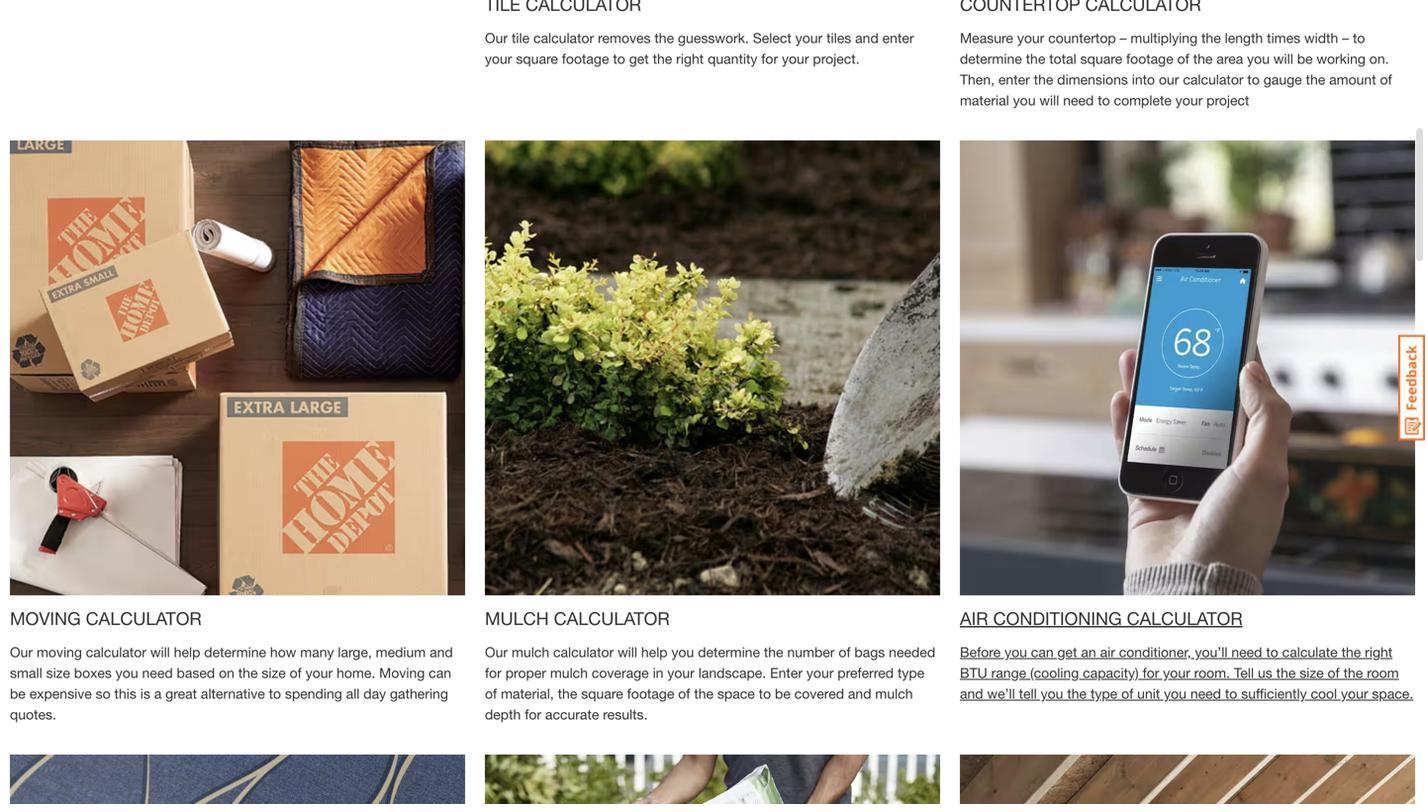 Task type: locate. For each thing, give the bounding box(es) containing it.
you
[[1247, 50, 1270, 67], [1013, 92, 1036, 108], [672, 644, 694, 661], [1005, 644, 1027, 661], [116, 665, 138, 682], [1041, 686, 1064, 702], [1164, 686, 1187, 702]]

calculator for our tile calculator removes the guesswork. select your tiles and enter your square footage to get the right quantity for your project.
[[534, 30, 594, 46]]

of up cool
[[1328, 665, 1340, 682]]

to right space
[[759, 686, 771, 702]]

get left an
[[1058, 644, 1077, 661]]

2 horizontal spatial square
[[1081, 50, 1123, 67]]

enter inside the "our tile calculator removes the guesswork. select your tiles and enter your square footage to get the right quantity for your project."
[[883, 30, 914, 46]]

0 horizontal spatial footage
[[562, 50, 609, 67]]

0 horizontal spatial square
[[516, 50, 558, 67]]

determine inside our moving calculator will help determine how many large, medium and small size boxes you need based on the size of your home. moving can be expensive so this is a great alternative to spending all day gathering quotes.
[[204, 644, 266, 661]]

your down "conditioner,"
[[1163, 665, 1191, 682]]

size down calculate
[[1300, 665, 1324, 682]]

the down (cooling
[[1067, 686, 1087, 702]]

need up 'a'
[[142, 665, 173, 682]]

calculator up you'll
[[1127, 608, 1243, 630]]

dimensions
[[1057, 71, 1128, 88]]

can
[[1031, 644, 1054, 661], [429, 665, 451, 682]]

get down the removes
[[629, 50, 649, 67]]

air conditioning calculator image
[[960, 141, 1416, 596]]

our tile calculator removes the guesswork. select your tiles and enter your square footage to get the right quantity for your project.
[[485, 30, 914, 67]]

calculator up boxes in the bottom of the page
[[86, 644, 146, 661]]

2 help from the left
[[641, 644, 668, 661]]

need down "dimensions"
[[1063, 92, 1094, 108]]

the up 'accurate'
[[558, 686, 577, 702]]

mulch
[[512, 644, 550, 661], [550, 665, 588, 682], [875, 686, 913, 702]]

our up small
[[10, 644, 33, 661]]

0 horizontal spatial determine
[[204, 644, 266, 661]]

type down needed
[[898, 665, 925, 682]]

be down width
[[1297, 50, 1313, 67]]

calculator up coverage
[[554, 608, 670, 630]]

1 horizontal spatial –
[[1342, 30, 1349, 46]]

1 vertical spatial enter
[[999, 71, 1030, 88]]

calculator down mulch calculator
[[553, 644, 614, 661]]

2 horizontal spatial size
[[1300, 665, 1324, 682]]

1 horizontal spatial square
[[581, 686, 623, 702]]

and inside our mulch calculator will help you determine the number of bags needed for proper mulch coverage in your landscape. enter your preferred type of material, the square footage of the space to be covered and mulch depth for accurate results.
[[848, 686, 872, 702]]

1 horizontal spatial be
[[775, 686, 791, 702]]

the left 'room'
[[1344, 665, 1363, 682]]

your up covered
[[807, 665, 834, 682]]

enter right tiles
[[883, 30, 914, 46]]

your
[[796, 30, 823, 46], [1017, 30, 1045, 46], [485, 50, 512, 67], [782, 50, 809, 67], [1176, 92, 1203, 108], [306, 665, 333, 682], [668, 665, 695, 682], [807, 665, 834, 682], [1163, 665, 1191, 682], [1341, 686, 1369, 702]]

working
[[1317, 50, 1366, 67]]

square up "dimensions"
[[1081, 50, 1123, 67]]

the left area on the top right of page
[[1194, 50, 1213, 67]]

tell
[[1234, 665, 1254, 682]]

type down capacity)
[[1091, 686, 1118, 702]]

0 horizontal spatial can
[[429, 665, 451, 682]]

get
[[629, 50, 649, 67], [1058, 644, 1077, 661]]

– up working
[[1342, 30, 1349, 46]]

0 horizontal spatial be
[[10, 686, 26, 702]]

0 horizontal spatial size
[[46, 665, 70, 682]]

your down many
[[306, 665, 333, 682]]

based
[[177, 665, 215, 682]]

2 horizontal spatial calculator
[[1127, 608, 1243, 630]]

calculator right tile
[[534, 30, 594, 46]]

so
[[96, 686, 111, 702]]

1 vertical spatial can
[[429, 665, 451, 682]]

to inside our moving calculator will help determine how many large, medium and small size boxes you need based on the size of your home. moving can be expensive so this is a great alternative to spending all day gathering quotes.
[[269, 686, 281, 702]]

0 horizontal spatial type
[[898, 665, 925, 682]]

1 horizontal spatial can
[[1031, 644, 1054, 661]]

1 calculator from the left
[[86, 608, 202, 630]]

air conditioning calculator
[[960, 608, 1243, 630]]

small
[[10, 665, 42, 682]]

and inside the "our tile calculator removes the guesswork. select your tiles and enter your square footage to get the right quantity for your project."
[[855, 30, 879, 46]]

be down enter
[[775, 686, 791, 702]]

calculator
[[86, 608, 202, 630], [554, 608, 670, 630], [1127, 608, 1243, 630]]

right inside the "our tile calculator removes the guesswork. select your tiles and enter your square footage to get the right quantity for your project."
[[676, 50, 704, 67]]

will up coverage
[[618, 644, 638, 661]]

determine inside measure your countertop – multiplying the length times width – to determine the total square footage of the area you will be working on. then, enter the dimensions into our calculator to gauge the amount of material you will need to complete your project
[[960, 50, 1022, 67]]

boxes
[[74, 665, 112, 682]]

our for mulch calculator
[[485, 644, 508, 661]]

1 horizontal spatial right
[[1365, 644, 1393, 661]]

mulch up proper
[[512, 644, 550, 661]]

help up in
[[641, 644, 668, 661]]

right
[[676, 50, 704, 67], [1365, 644, 1393, 661]]

to left gauge
[[1248, 71, 1260, 88]]

need inside our moving calculator will help determine how many large, medium and small size boxes you need based on the size of your home. moving can be expensive so this is a great alternative to spending all day gathering quotes.
[[142, 665, 173, 682]]

great
[[165, 686, 197, 702]]

proper
[[506, 665, 546, 682]]

be
[[1297, 50, 1313, 67], [10, 686, 26, 702], [775, 686, 791, 702]]

calculator inside the "our tile calculator removes the guesswork. select your tiles and enter your square footage to get the right quantity for your project."
[[534, 30, 594, 46]]

1 horizontal spatial get
[[1058, 644, 1077, 661]]

for down select
[[762, 50, 778, 67]]

1 vertical spatial type
[[1091, 686, 1118, 702]]

can up gathering
[[429, 665, 451, 682]]

quotes.
[[10, 707, 56, 723]]

our inside our moving calculator will help determine how many large, medium and small size boxes you need based on the size of your home. moving can be expensive so this is a great alternative to spending all day gathering quotes.
[[10, 644, 33, 661]]

you'll
[[1195, 644, 1228, 661]]

footage
[[562, 50, 609, 67], [1127, 50, 1174, 67], [627, 686, 674, 702]]

the right on
[[238, 665, 258, 682]]

right down the guesswork.
[[676, 50, 704, 67]]

gathering
[[390, 686, 448, 702]]

gauge
[[1264, 71, 1302, 88]]

0 horizontal spatial right
[[676, 50, 704, 67]]

get inside the "our tile calculator removes the guesswork. select your tiles and enter your square footage to get the right quantity for your project."
[[629, 50, 649, 67]]

calculator up boxes in the bottom of the page
[[86, 608, 202, 630]]

calculator
[[534, 30, 594, 46], [1183, 71, 1244, 88], [86, 644, 146, 661], [553, 644, 614, 661]]

will inside our moving calculator will help determine how many large, medium and small size boxes you need based on the size of your home. moving can be expensive so this is a great alternative to spending all day gathering quotes.
[[150, 644, 170, 661]]

large,
[[338, 644, 372, 661]]

then,
[[960, 71, 995, 88]]

1 size from the left
[[46, 665, 70, 682]]

1 vertical spatial get
[[1058, 644, 1077, 661]]

day
[[364, 686, 386, 702]]

calculator for mulch calculator
[[554, 608, 670, 630]]

our inside our mulch calculator will help you determine the number of bags needed for proper mulch coverage in your landscape. enter your preferred type of material, the square footage of the space to be covered and mulch depth for accurate results.
[[485, 644, 508, 661]]

0 vertical spatial type
[[898, 665, 925, 682]]

length
[[1225, 30, 1263, 46]]

1 horizontal spatial help
[[641, 644, 668, 661]]

square
[[516, 50, 558, 67], [1081, 50, 1123, 67], [581, 686, 623, 702]]

we'll
[[987, 686, 1015, 702]]

0 horizontal spatial get
[[629, 50, 649, 67]]

in
[[653, 665, 664, 682]]

– left multiplying
[[1120, 30, 1127, 46]]

1 horizontal spatial size
[[262, 665, 286, 682]]

square down coverage
[[581, 686, 623, 702]]

get inside 'before you can get an air conditioner, you'll need to calculate the right btu range (cooling capacity) for your room. tell us the size of the room and we'll tell you the type of unit you need to sufficiently cool your space.'
[[1058, 644, 1077, 661]]

footage inside measure your countertop – multiplying the length times width – to determine the total square footage of the area you will be working on. then, enter the dimensions into our calculator to gauge the amount of material you will need to complete your project
[[1127, 50, 1174, 67]]

help up based
[[174, 644, 200, 661]]

need
[[1063, 92, 1094, 108], [1232, 644, 1263, 661], [142, 665, 173, 682], [1191, 686, 1222, 702]]

on.
[[1370, 50, 1389, 67]]

0 vertical spatial mulch
[[512, 644, 550, 661]]

1 vertical spatial right
[[1365, 644, 1393, 661]]

project
[[1207, 92, 1250, 108]]

0 horizontal spatial help
[[174, 644, 200, 661]]

1 help from the left
[[174, 644, 200, 661]]

and down preferred
[[848, 686, 872, 702]]

0 horizontal spatial –
[[1120, 30, 1127, 46]]

to down the removes
[[613, 50, 625, 67]]

1 horizontal spatial calculator
[[554, 608, 670, 630]]

many
[[300, 644, 334, 661]]

and right medium
[[430, 644, 453, 661]]

measure your countertop – multiplying the length times width – to determine the total square footage of the area you will be working on. then, enter the dimensions into our calculator to gauge the amount of material you will need to complete your project link
[[960, 0, 1416, 111]]

for inside 'before you can get an air conditioner, you'll need to calculate the right btu range (cooling capacity) for your room. tell us the size of the room and we'll tell you the type of unit you need to sufficiently cool your space.'
[[1143, 665, 1160, 682]]

total
[[1050, 50, 1077, 67]]

cool
[[1311, 686, 1338, 702]]

your right in
[[668, 665, 695, 682]]

will up 'a'
[[150, 644, 170, 661]]

need inside measure your countertop – multiplying the length times width – to determine the total square footage of the area you will be working on. then, enter the dimensions into our calculator to gauge the amount of material you will need to complete your project
[[1063, 92, 1094, 108]]

right up 'room'
[[1365, 644, 1393, 661]]

for
[[762, 50, 778, 67], [485, 665, 502, 682], [1143, 665, 1160, 682], [525, 707, 542, 723]]

range
[[991, 665, 1027, 682]]

footage up into
[[1127, 50, 1174, 67]]

expensive
[[29, 686, 92, 702]]

our left tile
[[485, 30, 508, 46]]

0 vertical spatial get
[[629, 50, 649, 67]]

the left quantity on the top
[[653, 50, 672, 67]]

to down tell
[[1225, 686, 1238, 702]]

the up area on the top right of page
[[1202, 30, 1221, 46]]

space.
[[1372, 686, 1414, 702]]

1 horizontal spatial footage
[[627, 686, 674, 702]]

grass seed calculator image
[[485, 755, 940, 805]]

calculator inside measure your countertop – multiplying the length times width – to determine the total square footage of the area you will be working on. then, enter the dimensions into our calculator to gauge the amount of material you will need to complete your project
[[1183, 71, 1244, 88]]

the right calculate
[[1342, 644, 1361, 661]]

calculator for our mulch calculator will help you determine the number of bags needed for proper mulch coverage in your landscape. enter your preferred type of material, the square footage of the space to be covered and mulch depth for accurate results.
[[553, 644, 614, 661]]

calculator up project
[[1183, 71, 1244, 88]]

of inside our moving calculator will help determine how many large, medium and small size boxes you need based on the size of your home. moving can be expensive so this is a great alternative to spending all day gathering quotes.
[[290, 665, 302, 682]]

for left proper
[[485, 665, 502, 682]]

calculate
[[1283, 644, 1338, 661]]

insulation calculator image
[[960, 755, 1416, 805]]

0 vertical spatial can
[[1031, 644, 1054, 661]]

of up our
[[1178, 50, 1190, 67]]

of down on.
[[1380, 71, 1392, 88]]

2 horizontal spatial be
[[1297, 50, 1313, 67]]

type inside 'before you can get an air conditioner, you'll need to calculate the right btu range (cooling capacity) for your room. tell us the size of the room and we'll tell you the type of unit you need to sufficiently cool your space.'
[[1091, 686, 1118, 702]]

our for moving calculator
[[10, 644, 33, 661]]

can inside 'before you can get an air conditioner, you'll need to calculate the right btu range (cooling capacity) for your room. tell us the size of the room and we'll tell you the type of unit you need to sufficiently cool your space.'
[[1031, 644, 1054, 661]]

2 – from the left
[[1342, 30, 1349, 46]]

0 vertical spatial enter
[[883, 30, 914, 46]]

your right cool
[[1341, 686, 1369, 702]]

0 horizontal spatial enter
[[883, 30, 914, 46]]

will inside our mulch calculator will help you determine the number of bags needed for proper mulch coverage in your landscape. enter your preferred type of material, the square footage of the space to be covered and mulch depth for accurate results.
[[618, 644, 638, 661]]

3 calculator from the left
[[1127, 608, 1243, 630]]

width
[[1305, 30, 1339, 46]]

removes
[[598, 30, 651, 46]]

2 horizontal spatial determine
[[960, 50, 1022, 67]]

will
[[1274, 50, 1294, 67], [1040, 92, 1060, 108], [150, 644, 170, 661], [618, 644, 638, 661]]

–
[[1120, 30, 1127, 46], [1342, 30, 1349, 46]]

be down small
[[10, 686, 26, 702]]

help inside our moving calculator will help determine how many large, medium and small size boxes you need based on the size of your home. moving can be expensive so this is a great alternative to spending all day gathering quotes.
[[174, 644, 200, 661]]

on
[[219, 665, 234, 682]]

and down 'btu'
[[960, 686, 984, 702]]

determine up landscape.
[[698, 644, 760, 661]]

material,
[[501, 686, 554, 702]]

1 horizontal spatial determine
[[698, 644, 760, 661]]

our up proper
[[485, 644, 508, 661]]

an
[[1081, 644, 1096, 661]]

feedback link image
[[1399, 335, 1425, 441]]

0 vertical spatial right
[[676, 50, 704, 67]]

help
[[174, 644, 200, 661], [641, 644, 668, 661]]

material
[[960, 92, 1009, 108]]

spending
[[285, 686, 342, 702]]

tile
[[512, 30, 530, 46]]

you inside our mulch calculator will help you determine the number of bags needed for proper mulch coverage in your landscape. enter your preferred type of material, the square footage of the space to be covered and mulch depth for accurate results.
[[672, 644, 694, 661]]

calculator inside our mulch calculator will help you determine the number of bags needed for proper mulch coverage in your landscape. enter your preferred type of material, the square footage of the space to be covered and mulch depth for accurate results.
[[553, 644, 614, 661]]

1 horizontal spatial type
[[1091, 686, 1118, 702]]

mulch down preferred
[[875, 686, 913, 702]]

wallpaper calculator image
[[10, 755, 465, 805]]

2 calculator from the left
[[554, 608, 670, 630]]

unit
[[1138, 686, 1160, 702]]

2 horizontal spatial footage
[[1127, 50, 1174, 67]]

enter
[[770, 665, 803, 682]]

size
[[46, 665, 70, 682], [262, 665, 286, 682], [1300, 665, 1324, 682]]

mulch up 'accurate'
[[550, 665, 588, 682]]

btu
[[960, 665, 988, 682]]

footage down the removes
[[562, 50, 609, 67]]

can up (cooling
[[1031, 644, 1054, 661]]

to left 'spending'
[[269, 686, 281, 702]]

calculator inside our moving calculator will help determine how many large, medium and small size boxes you need based on the size of your home. moving can be expensive so this is a great alternative to spending all day gathering quotes.
[[86, 644, 146, 661]]

room
[[1367, 665, 1399, 682]]

the left the total
[[1026, 50, 1046, 67]]

1 horizontal spatial enter
[[999, 71, 1030, 88]]

space
[[718, 686, 755, 702]]

determine down measure
[[960, 50, 1022, 67]]

calculator for moving calculator
[[86, 608, 202, 630]]

of up depth
[[485, 686, 497, 702]]

and inside 'before you can get an air conditioner, you'll need to calculate the right btu range (cooling capacity) for your room. tell us the size of the room and we'll tell you the type of unit you need to sufficiently cool your space.'
[[960, 686, 984, 702]]

of left the unit at the bottom right of the page
[[1122, 686, 1134, 702]]

size down 'how'
[[262, 665, 286, 682]]

type
[[898, 665, 925, 682], [1091, 686, 1118, 702]]

is
[[140, 686, 150, 702]]

size down the moving
[[46, 665, 70, 682]]

conditioning
[[994, 608, 1122, 630]]

footage inside our mulch calculator will help you determine the number of bags needed for proper mulch coverage in your landscape. enter your preferred type of material, the square footage of the space to be covered and mulch depth for accurate results.
[[627, 686, 674, 702]]

help inside our mulch calculator will help you determine the number of bags needed for proper mulch coverage in your landscape. enter your preferred type of material, the square footage of the space to be covered and mulch depth for accurate results.
[[641, 644, 668, 661]]

footage down in
[[627, 686, 674, 702]]

mulch calculator
[[485, 608, 670, 630]]

and
[[855, 30, 879, 46], [430, 644, 453, 661], [848, 686, 872, 702], [960, 686, 984, 702]]

determine up on
[[204, 644, 266, 661]]

enter up material
[[999, 71, 1030, 88]]

mulch
[[485, 608, 549, 630]]

3 size from the left
[[1300, 665, 1324, 682]]

0 horizontal spatial calculator
[[86, 608, 202, 630]]

square inside the "our tile calculator removes the guesswork. select your tiles and enter your square footage to get the right quantity for your project."
[[516, 50, 558, 67]]

for inside the "our tile calculator removes the guesswork. select your tiles and enter your square footage to get the right quantity for your project."
[[762, 50, 778, 67]]

for up the unit at the bottom right of the page
[[1143, 665, 1160, 682]]

help for moving calculator
[[174, 644, 200, 661]]

square down tile
[[516, 50, 558, 67]]

room.
[[1194, 665, 1230, 682]]

of down 'how'
[[290, 665, 302, 682]]

type inside our mulch calculator will help you determine the number of bags needed for proper mulch coverage in your landscape. enter your preferred type of material, the square footage of the space to be covered and mulch depth for accurate results.
[[898, 665, 925, 682]]

and right tiles
[[855, 30, 879, 46]]

moving
[[37, 644, 82, 661]]

the up enter
[[764, 644, 784, 661]]



Task type: describe. For each thing, give the bounding box(es) containing it.
into
[[1132, 71, 1155, 88]]

medium
[[376, 644, 426, 661]]

area
[[1217, 50, 1244, 67]]

to inside our mulch calculator will help you determine the number of bags needed for proper mulch coverage in your landscape. enter your preferred type of material, the square footage of the space to be covered and mulch depth for accurate results.
[[759, 686, 771, 702]]

1 vertical spatial mulch
[[550, 665, 588, 682]]

home.
[[337, 665, 375, 682]]

covered
[[795, 686, 844, 702]]

us
[[1258, 665, 1273, 682]]

help for mulch calculator
[[641, 644, 668, 661]]

landscape.
[[699, 665, 766, 682]]

the left space
[[694, 686, 714, 702]]

air
[[1100, 644, 1115, 661]]

tell
[[1019, 686, 1037, 702]]

all
[[346, 686, 360, 702]]

moving calculator
[[10, 608, 202, 630]]

need up tell
[[1232, 644, 1263, 661]]

select
[[753, 30, 792, 46]]

1 – from the left
[[1120, 30, 1127, 46]]

the right gauge
[[1306, 71, 1326, 88]]

sufficiently
[[1242, 686, 1307, 702]]

project.
[[813, 50, 860, 67]]

alternative
[[201, 686, 265, 702]]

coverage
[[592, 665, 649, 682]]

size inside 'before you can get an air conditioner, you'll need to calculate the right btu range (cooling capacity) for your room. tell us the size of the room and we'll tell you the type of unit you need to sufficiently cool your space.'
[[1300, 665, 1324, 682]]

moving calculator image
[[10, 141, 465, 596]]

our moving calculator will help determine how many large, medium and small size boxes you need based on the size of your home. moving can be expensive so this is a great alternative to spending all day gathering quotes.
[[10, 644, 453, 723]]

tiles
[[827, 30, 852, 46]]

complete
[[1114, 92, 1172, 108]]

air
[[960, 608, 989, 630]]

2 size from the left
[[262, 665, 286, 682]]

measure
[[960, 30, 1014, 46]]

can inside our moving calculator will help determine how many large, medium and small size boxes you need based on the size of your home. moving can be expensive so this is a great alternative to spending all day gathering quotes.
[[429, 665, 451, 682]]

results.
[[603, 707, 648, 723]]

be inside measure your countertop – multiplying the length times width – to determine the total square footage of the area you will be working on. then, enter the dimensions into our calculator to gauge the amount of material you will need to complete your project
[[1297, 50, 1313, 67]]

will down the total
[[1040, 92, 1060, 108]]

enter inside measure your countertop – multiplying the length times width – to determine the total square footage of the area you will be working on. then, enter the dimensions into our calculator to gauge the amount of material you will need to complete your project
[[999, 71, 1030, 88]]

your right measure
[[1017, 30, 1045, 46]]

the right the removes
[[655, 30, 674, 46]]

capacity)
[[1083, 665, 1139, 682]]

square inside our mulch calculator will help you determine the number of bags needed for proper mulch coverage in your landscape. enter your preferred type of material, the square footage of the space to be covered and mulch depth for accurate results.
[[581, 686, 623, 702]]

be inside our moving calculator will help determine how many large, medium and small size boxes you need based on the size of your home. moving can be expensive so this is a great alternative to spending all day gathering quotes.
[[10, 686, 26, 702]]

right inside 'before you can get an air conditioner, you'll need to calculate the right btu range (cooling capacity) for your room. tell us the size of the room and we'll tell you the type of unit you need to sufficiently cool your space.'
[[1365, 644, 1393, 661]]

how
[[270, 644, 296, 661]]

times
[[1267, 30, 1301, 46]]

multiplying
[[1131, 30, 1198, 46]]

calculator for our moving calculator will help determine how many large, medium and small size boxes you need based on the size of your home. moving can be expensive so this is a great alternative to spending all day gathering quotes.
[[86, 644, 146, 661]]

the right the us
[[1277, 665, 1296, 682]]

our mulch calculator will help you determine the number of bags needed for proper mulch coverage in your landscape. enter your preferred type of material, the square footage of the space to be covered and mulch depth for accurate results.
[[485, 644, 936, 723]]

quantity
[[708, 50, 758, 67]]

for down material,
[[525, 707, 542, 723]]

before you can get an air conditioner, you'll need to calculate the right btu range (cooling capacity) for your room. tell us the size of the room and we'll tell you the type of unit you need to sufficiently cool your space.
[[960, 644, 1414, 702]]

accurate
[[545, 707, 599, 723]]

needed
[[889, 644, 936, 661]]

of left bags
[[839, 644, 851, 661]]

determine inside our mulch calculator will help you determine the number of bags needed for proper mulch coverage in your landscape. enter your preferred type of material, the square footage of the space to be covered and mulch depth for accurate results.
[[698, 644, 760, 661]]

need down room.
[[1191, 686, 1222, 702]]

measure your countertop – multiplying the length times width – to determine the total square footage of the area you will be working on. then, enter the dimensions into our calculator to gauge the amount of material you will need to complete your project
[[960, 30, 1392, 108]]

of left space
[[678, 686, 690, 702]]

a
[[154, 686, 162, 702]]

moving
[[379, 665, 425, 682]]

your inside our moving calculator will help determine how many large, medium and small size boxes you need based on the size of your home. moving can be expensive so this is a great alternative to spending all day gathering quotes.
[[306, 665, 333, 682]]

our
[[1159, 71, 1179, 88]]

guesswork.
[[678, 30, 749, 46]]

your down our
[[1176, 92, 1203, 108]]

to up working
[[1353, 30, 1366, 46]]

bags
[[855, 644, 885, 661]]

your left tiles
[[796, 30, 823, 46]]

will down times
[[1274, 50, 1294, 67]]

mulch calculator image
[[485, 141, 940, 596]]

you inside our moving calculator will help determine how many large, medium and small size boxes you need based on the size of your home. moving can be expensive so this is a great alternative to spending all day gathering quotes.
[[116, 665, 138, 682]]

to inside the "our tile calculator removes the guesswork. select your tiles and enter your square footage to get the right quantity for your project."
[[613, 50, 625, 67]]

your down select
[[782, 50, 809, 67]]

depth
[[485, 707, 521, 723]]

our inside the "our tile calculator removes the guesswork. select your tiles and enter your square footage to get the right quantity for your project."
[[485, 30, 508, 46]]

your down tile
[[485, 50, 512, 67]]

to up the us
[[1266, 644, 1279, 661]]

countertop
[[1048, 30, 1116, 46]]

to down "dimensions"
[[1098, 92, 1110, 108]]

conditioner,
[[1119, 644, 1191, 661]]

(cooling
[[1031, 665, 1079, 682]]

2 vertical spatial mulch
[[875, 686, 913, 702]]

and inside our moving calculator will help determine how many large, medium and small size boxes you need based on the size of your home. moving can be expensive so this is a great alternative to spending all day gathering quotes.
[[430, 644, 453, 661]]

the inside our moving calculator will help determine how many large, medium and small size boxes you need based on the size of your home. moving can be expensive so this is a great alternative to spending all day gathering quotes.
[[238, 665, 258, 682]]

moving
[[10, 608, 81, 630]]

the down the total
[[1034, 71, 1054, 88]]

preferred
[[838, 665, 894, 682]]

this
[[114, 686, 136, 702]]

number
[[787, 644, 835, 661]]

amount
[[1330, 71, 1377, 88]]

before
[[960, 644, 1001, 661]]

our tile calculator removes the guesswork. select your tiles and enter your square footage to get the right quantity for your project. link
[[485, 0, 940, 69]]

footage inside the "our tile calculator removes the guesswork. select your tiles and enter your square footage to get the right quantity for your project."
[[562, 50, 609, 67]]

be inside our mulch calculator will help you determine the number of bags needed for proper mulch coverage in your landscape. enter your preferred type of material, the square footage of the space to be covered and mulch depth for accurate results.
[[775, 686, 791, 702]]

square inside measure your countertop – multiplying the length times width – to determine the total square footage of the area you will be working on. then, enter the dimensions into our calculator to gauge the amount of material you will need to complete your project
[[1081, 50, 1123, 67]]



Task type: vqa. For each thing, say whether or not it's contained in the screenshot.
Task to the left
no



